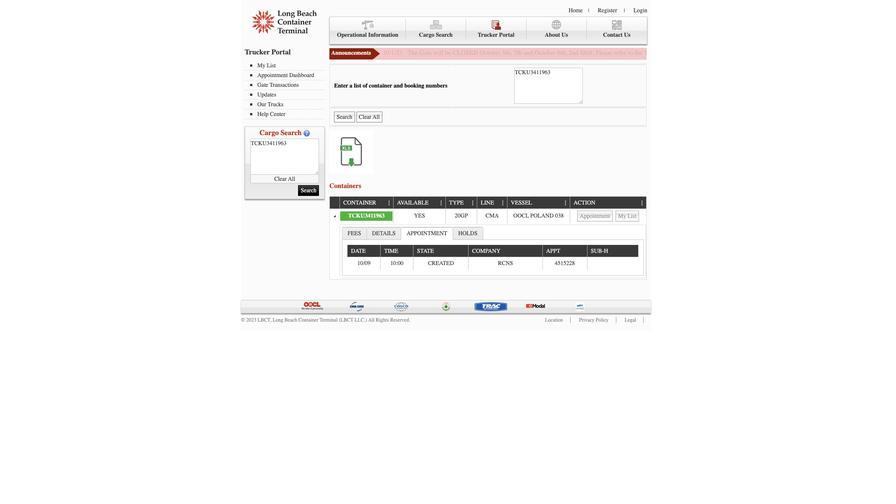 Task type: describe. For each thing, give the bounding box(es) containing it.
10:00
[[391, 260, 404, 267]]

8th,
[[557, 49, 567, 57]]

1 vertical spatial trucker portal
[[245, 48, 291, 56]]

about us
[[545, 32, 568, 38]]

edit column settings image for vessel
[[563, 200, 569, 206]]

tcku3411963 cell
[[340, 209, 393, 224]]

action link
[[574, 197, 599, 209]]

dashboard
[[289, 72, 314, 79]]

clear
[[274, 176, 287, 182]]

row containing container
[[330, 197, 647, 209]]

details tab
[[367, 227, 402, 240]]

company link
[[472, 245, 504, 257]]

container
[[344, 200, 376, 206]]

edit column settings image for available
[[439, 200, 444, 206]]

operational information link
[[330, 19, 406, 39]]

5th,
[[502, 49, 512, 57]]

created cell
[[413, 257, 469, 270]]

date link
[[351, 245, 369, 257]]

details
[[760, 49, 777, 57]]

2023
[[246, 317, 256, 323]]

gate inside my list appointment dashboard gate transactions updates our trucks help center
[[257, 82, 268, 88]]

operational
[[337, 32, 367, 38]]

appt link
[[546, 245, 564, 257]]

0 horizontal spatial cargo search
[[260, 129, 302, 137]]

tcku3411963
[[348, 213, 385, 219]]

available column header
[[393, 197, 446, 209]]

20gp
[[455, 213, 468, 219]]

appointment tab
[[401, 227, 453, 240]]

edit column settings image for container
[[387, 200, 392, 206]]

truck
[[644, 49, 660, 57]]

action
[[574, 200, 596, 206]]

register link
[[598, 7, 617, 14]]

details
[[372, 230, 396, 237]]

sub-h
[[591, 248, 608, 255]]

llc.)
[[355, 317, 367, 323]]

clear all
[[274, 176, 295, 182]]

edit column settings image for line
[[500, 200, 506, 206]]

long
[[273, 317, 283, 323]]

2 horizontal spatial gate
[[661, 49, 674, 57]]

edit column settings image for action
[[640, 200, 645, 206]]

reserved.
[[390, 317, 411, 323]]

10/09 cell
[[348, 257, 381, 270]]

contact us
[[603, 32, 631, 38]]

1 horizontal spatial gate
[[420, 49, 432, 57]]

gate transactions link
[[250, 82, 324, 88]]

line link
[[481, 197, 498, 209]]

2 for from the left
[[778, 49, 786, 57]]

portal inside 'menu bar'
[[499, 32, 515, 38]]

to
[[628, 49, 633, 57]]

rcns
[[498, 260, 513, 267]]

about us link
[[527, 19, 587, 39]]

container link
[[344, 197, 380, 209]]

10/09
[[358, 260, 371, 267]]

vessel column header
[[507, 197, 570, 209]]

booking
[[405, 83, 425, 89]]

of
[[363, 83, 368, 89]]

week.
[[797, 49, 812, 57]]

menu bar containing my list
[[245, 62, 328, 119]]

us for about us
[[562, 32, 568, 38]]

numbers
[[426, 83, 448, 89]]

cma
[[486, 213, 499, 219]]

0 horizontal spatial search
[[281, 129, 302, 137]]

1 | from the left
[[588, 8, 590, 14]]

Enter container numbers and/ or booking numbers. Press ESC to reset input box text field
[[515, 68, 583, 104]]

(lbct
[[339, 317, 354, 323]]

container column header
[[340, 197, 393, 209]]

available
[[397, 200, 429, 206]]

transactions
[[270, 82, 299, 88]]

cargo inside 'menu bar'
[[419, 32, 435, 38]]

rights
[[376, 317, 389, 323]]

gate
[[747, 49, 758, 57]]

action column header
[[570, 197, 647, 209]]

1 the from the left
[[635, 49, 643, 57]]

vessel
[[511, 200, 532, 206]]

10:00 cell
[[381, 257, 413, 270]]

a
[[350, 83, 353, 89]]

be
[[445, 49, 451, 57]]

fees
[[348, 230, 361, 237]]

please
[[596, 49, 613, 57]]

help center link
[[250, 111, 324, 118]]

state
[[417, 248, 434, 255]]

contact us link
[[587, 19, 647, 39]]

about
[[545, 32, 560, 38]]

type link
[[449, 197, 467, 209]]

home
[[569, 7, 583, 14]]

038
[[555, 213, 564, 219]]

register
[[598, 7, 617, 14]]

0 vertical spatial and
[[524, 49, 533, 57]]

our
[[257, 101, 266, 108]]

location
[[545, 317, 563, 323]]

operational information
[[337, 32, 399, 38]]

cargo search link
[[406, 19, 466, 39]]

10/1/23
[[383, 49, 403, 57]]

location link
[[545, 317, 563, 323]]

list
[[354, 83, 361, 89]]

row group containing tcku3411963
[[330, 209, 647, 279]]

containers
[[330, 182, 361, 190]]

my list link
[[250, 62, 324, 69]]

search inside 'menu bar'
[[436, 32, 453, 38]]

cma cell
[[477, 209, 507, 224]]



Task type: locate. For each thing, give the bounding box(es) containing it.
trucker portal link
[[466, 19, 527, 39]]

row
[[330, 197, 647, 209], [330, 209, 647, 224], [348, 245, 639, 257], [348, 257, 639, 270]]

contact
[[603, 32, 623, 38]]

closed
[[453, 49, 478, 57]]

edit column settings image
[[470, 200, 476, 206], [640, 200, 645, 206]]

0 horizontal spatial the
[[635, 49, 643, 57]]

privacy
[[579, 317, 595, 323]]

4 edit column settings image from the left
[[563, 200, 569, 206]]

search
[[436, 32, 453, 38], [281, 129, 302, 137]]

trucker portal up list
[[245, 48, 291, 56]]

my
[[257, 62, 266, 69]]

1 vertical spatial and
[[394, 83, 403, 89]]

0 vertical spatial cell
[[570, 209, 647, 224]]

0 horizontal spatial october
[[480, 49, 501, 57]]

row up cma
[[330, 197, 647, 209]]

container
[[299, 317, 318, 323]]

october left 8th,
[[535, 49, 556, 57]]

edit column settings image inside the line column header
[[500, 200, 506, 206]]

us
[[562, 32, 568, 38], [624, 32, 631, 38]]

us right about at the right top of the page
[[562, 32, 568, 38]]

vessel link
[[511, 197, 536, 209]]

0 vertical spatial cargo
[[419, 32, 435, 38]]

edit column settings image inside 'vessel' column header
[[563, 200, 569, 206]]

0 horizontal spatial gate
[[257, 82, 268, 88]]

state link
[[417, 245, 438, 257]]

0 horizontal spatial |
[[588, 8, 590, 14]]

further
[[728, 49, 746, 57]]

© 2023 lbct, long beach container terminal (lbct llc.) all rights reserved.
[[241, 317, 411, 323]]

login
[[634, 7, 648, 14]]

0 horizontal spatial for
[[719, 49, 726, 57]]

1 edit column settings image from the left
[[470, 200, 476, 206]]

2 us from the left
[[624, 32, 631, 38]]

tab list containing fees
[[340, 225, 646, 278]]

0 vertical spatial trucker
[[478, 32, 498, 38]]

us for contact us
[[624, 32, 631, 38]]

0 vertical spatial portal
[[499, 32, 515, 38]]

appointment
[[257, 72, 288, 79]]

1 horizontal spatial cargo search
[[419, 32, 453, 38]]

cargo up 'will'
[[419, 32, 435, 38]]

1 horizontal spatial |
[[624, 8, 625, 14]]

row containing tcku3411963
[[330, 209, 647, 224]]

edit column settings image left available
[[387, 200, 392, 206]]

20gp cell
[[446, 209, 477, 224]]

yes
[[414, 213, 425, 219]]

appointment
[[407, 230, 448, 237]]

available link
[[397, 197, 432, 209]]

h
[[604, 248, 608, 255]]

1 edit column settings image from the left
[[387, 200, 392, 206]]

gate up "updates" on the left of the page
[[257, 82, 268, 88]]

updates link
[[250, 92, 324, 98]]

appt
[[546, 248, 561, 255]]

date
[[351, 248, 366, 255]]

0 vertical spatial trucker portal
[[478, 32, 515, 38]]

0 vertical spatial cargo search
[[419, 32, 453, 38]]

1 vertical spatial search
[[281, 129, 302, 137]]

edit column settings image inside the available column header
[[439, 200, 444, 206]]

for
[[719, 49, 726, 57], [778, 49, 786, 57]]

1 horizontal spatial us
[[624, 32, 631, 38]]

1 october from the left
[[480, 49, 501, 57]]

tree grid containing container
[[330, 197, 647, 279]]

and right the 7th
[[524, 49, 533, 57]]

created
[[428, 260, 454, 267]]

appointment dashboard link
[[250, 72, 324, 79]]

2nd
[[569, 49, 579, 57]]

1 vertical spatial portal
[[272, 48, 291, 56]]

4515228
[[555, 260, 575, 267]]

oocl poland 038 cell
[[507, 209, 570, 224]]

tree grid
[[330, 197, 647, 279]]

| left login
[[624, 8, 625, 14]]

time
[[384, 248, 399, 255]]

0 horizontal spatial all
[[288, 176, 295, 182]]

october left 5th,
[[480, 49, 501, 57]]

and left "booking"
[[394, 83, 403, 89]]

cell down action link
[[570, 209, 647, 224]]

trucker portal up 5th,
[[478, 32, 515, 38]]

edit column settings image inside "container" 'column header'
[[387, 200, 392, 206]]

the left week.
[[788, 49, 796, 57]]

0 vertical spatial search
[[436, 32, 453, 38]]

search down help center link
[[281, 129, 302, 137]]

cargo search down center
[[260, 129, 302, 137]]

0 horizontal spatial us
[[562, 32, 568, 38]]

and
[[524, 49, 533, 57], [394, 83, 403, 89]]

grid inside tab list
[[348, 245, 639, 270]]

1 horizontal spatial all
[[368, 317, 375, 323]]

0 horizontal spatial trucker portal
[[245, 48, 291, 56]]

Enter container numbers and/ or booking numbers.  text field
[[251, 139, 319, 175]]

web
[[693, 49, 703, 57]]

1 horizontal spatial for
[[778, 49, 786, 57]]

1 horizontal spatial menu bar
[[330, 17, 648, 44]]

legal link
[[625, 317, 637, 323]]

1 us from the left
[[562, 32, 568, 38]]

enter a list of container and booking numbers
[[334, 83, 448, 89]]

1 horizontal spatial trucker
[[478, 32, 498, 38]]

1 horizontal spatial search
[[436, 32, 453, 38]]

the
[[408, 49, 418, 57]]

grid containing date
[[348, 245, 639, 270]]

1 horizontal spatial portal
[[499, 32, 515, 38]]

1 vertical spatial cargo
[[260, 129, 279, 137]]

cargo down the help
[[260, 129, 279, 137]]

2 edit column settings image from the left
[[439, 200, 444, 206]]

my list appointment dashboard gate transactions updates our trucks help center
[[257, 62, 314, 118]]

edit column settings image
[[387, 200, 392, 206], [439, 200, 444, 206], [500, 200, 506, 206], [563, 200, 569, 206]]

hours
[[675, 49, 691, 57]]

portal up 5th,
[[499, 32, 515, 38]]

edit column settings image inside type column header
[[470, 200, 476, 206]]

7th
[[514, 49, 522, 57]]

1 horizontal spatial cargo
[[419, 32, 435, 38]]

privacy policy
[[579, 317, 609, 323]]

the right to
[[635, 49, 643, 57]]

trucker portal inside 'menu bar'
[[478, 32, 515, 38]]

1 vertical spatial all
[[368, 317, 375, 323]]

our trucks link
[[250, 101, 324, 108]]

login link
[[634, 7, 648, 14]]

all right clear
[[288, 176, 295, 182]]

oocl
[[514, 213, 529, 219]]

type
[[449, 200, 464, 206]]

center
[[270, 111, 286, 118]]

cargo search inside 'menu bar'
[[419, 32, 453, 38]]

0 vertical spatial all
[[288, 176, 295, 182]]

edit column settings image inside action column header
[[640, 200, 645, 206]]

tab list
[[340, 225, 646, 278]]

sub-
[[591, 248, 604, 255]]

privacy policy link
[[579, 317, 609, 323]]

policy
[[596, 317, 609, 323]]

lbct,
[[258, 317, 272, 323]]

for right page
[[719, 49, 726, 57]]

3 edit column settings image from the left
[[500, 200, 506, 206]]

list
[[267, 62, 276, 69]]

2 october from the left
[[535, 49, 556, 57]]

row up rcns
[[348, 245, 639, 257]]

us right contact
[[624, 32, 631, 38]]

| right home
[[588, 8, 590, 14]]

october
[[480, 49, 501, 57], [535, 49, 556, 57]]

edit column settings image left type
[[439, 200, 444, 206]]

updates
[[257, 92, 276, 98]]

for right details on the right
[[778, 49, 786, 57]]

0 horizontal spatial and
[[394, 83, 403, 89]]

row containing date
[[348, 245, 639, 257]]

yes cell
[[393, 209, 446, 224]]

1 horizontal spatial edit column settings image
[[640, 200, 645, 206]]

0 horizontal spatial trucker
[[245, 48, 270, 56]]

oocl poland 038
[[514, 213, 564, 219]]

|
[[588, 8, 590, 14], [624, 8, 625, 14]]

gate
[[420, 49, 432, 57], [661, 49, 674, 57], [257, 82, 268, 88]]

time link
[[384, 245, 402, 257]]

None button
[[356, 112, 383, 123], [578, 211, 613, 222], [616, 211, 639, 222], [356, 112, 383, 123], [578, 211, 613, 222], [616, 211, 639, 222]]

gate right the
[[420, 49, 432, 57]]

trucker up my
[[245, 48, 270, 56]]

row group
[[330, 209, 647, 279]]

row containing 10/09
[[348, 257, 639, 270]]

container
[[369, 83, 392, 89]]

edit column settings image right line link
[[500, 200, 506, 206]]

trucks
[[268, 101, 284, 108]]

edit column settings image for type
[[470, 200, 476, 206]]

gate right 'truck'
[[661, 49, 674, 57]]

announcements
[[331, 50, 371, 56]]

the
[[635, 49, 643, 57], [788, 49, 796, 57]]

line column header
[[477, 197, 507, 209]]

0 horizontal spatial menu bar
[[245, 62, 328, 119]]

1 horizontal spatial and
[[524, 49, 533, 57]]

menu bar
[[330, 17, 648, 44], [245, 62, 328, 119]]

1 vertical spatial trucker
[[245, 48, 270, 56]]

menu bar containing operational information
[[330, 17, 648, 44]]

poland
[[531, 213, 554, 219]]

2 edit column settings image from the left
[[640, 200, 645, 206]]

all right llc.)
[[368, 317, 375, 323]]

2 | from the left
[[624, 8, 625, 14]]

portal up my list link at the top left of the page
[[272, 48, 291, 56]]

0 horizontal spatial cargo
[[260, 129, 279, 137]]

1 horizontal spatial trucker portal
[[478, 32, 515, 38]]

holds tab
[[453, 227, 483, 240]]

1 for from the left
[[719, 49, 726, 57]]

terminal
[[320, 317, 338, 323]]

2 the from the left
[[788, 49, 796, 57]]

will
[[434, 49, 444, 57]]

home link
[[569, 7, 583, 14]]

trucker inside 'menu bar'
[[478, 32, 498, 38]]

fees tab
[[342, 227, 367, 240]]

search up the 'be'
[[436, 32, 453, 38]]

1 horizontal spatial the
[[788, 49, 796, 57]]

all inside the clear all 'button'
[[288, 176, 295, 182]]

10/1/23 the gate will be closed october 5th, 7th and october 8th, 2nd shift. please refer to the truck gate hours web page for further gate details for the week.
[[383, 49, 812, 57]]

0 horizontal spatial portal
[[272, 48, 291, 56]]

cargo
[[419, 32, 435, 38], [260, 129, 279, 137]]

holds
[[459, 230, 478, 237]]

help
[[257, 111, 269, 118]]

grid
[[348, 245, 639, 270]]

rcns cell
[[469, 257, 543, 270]]

0 horizontal spatial edit column settings image
[[470, 200, 476, 206]]

all
[[288, 176, 295, 182], [368, 317, 375, 323]]

1 vertical spatial cell
[[587, 257, 639, 270]]

edit column settings image up "038"
[[563, 200, 569, 206]]

row down line
[[330, 209, 647, 224]]

cell down h
[[587, 257, 639, 270]]

1 vertical spatial menu bar
[[245, 62, 328, 119]]

information
[[368, 32, 399, 38]]

row down company link
[[348, 257, 639, 270]]

0 vertical spatial menu bar
[[330, 17, 648, 44]]

1 vertical spatial cargo search
[[260, 129, 302, 137]]

company
[[472, 248, 501, 255]]

type column header
[[446, 197, 477, 209]]

portal
[[499, 32, 515, 38], [272, 48, 291, 56]]

1 horizontal spatial october
[[535, 49, 556, 57]]

None submit
[[334, 112, 355, 123], [298, 185, 319, 196], [334, 112, 355, 123], [298, 185, 319, 196]]

trucker up closed
[[478, 32, 498, 38]]

line
[[481, 200, 494, 206]]

shift.
[[580, 49, 595, 57]]

©
[[241, 317, 245, 323]]

cargo search up 'will'
[[419, 32, 453, 38]]

cell
[[570, 209, 647, 224], [587, 257, 639, 270]]



Task type: vqa. For each thing, say whether or not it's contained in the screenshot.
the company
yes



